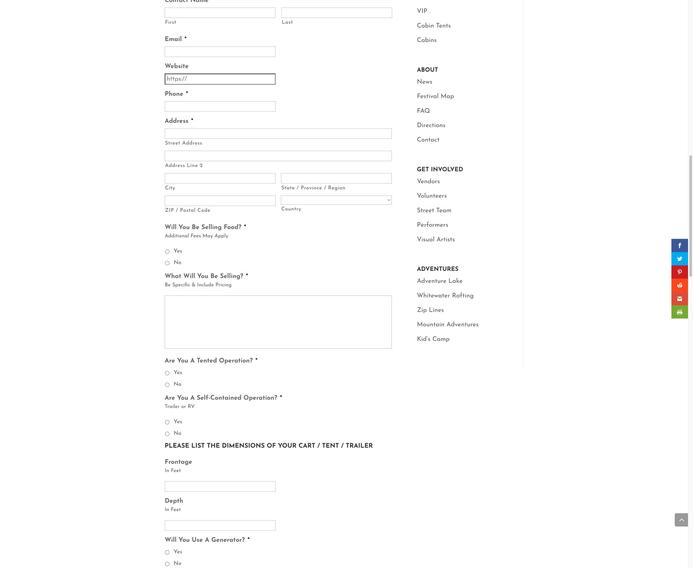 Task type: locate. For each thing, give the bounding box(es) containing it.
None email field
[[165, 46, 276, 57]]

None radio
[[165, 371, 169, 376], [165, 383, 169, 387], [165, 432, 169, 436], [165, 551, 169, 555], [165, 562, 169, 567], [165, 371, 169, 376], [165, 383, 169, 387], [165, 432, 169, 436], [165, 551, 169, 555], [165, 562, 169, 567]]

None text field
[[165, 7, 276, 18], [282, 7, 392, 18], [165, 128, 392, 139], [165, 173, 276, 184], [281, 173, 392, 184], [165, 196, 276, 206], [165, 7, 276, 18], [282, 7, 392, 18], [165, 128, 392, 139], [165, 173, 276, 184], [281, 173, 392, 184], [165, 196, 276, 206]]

None telephone field
[[165, 101, 276, 112]]

None text field
[[165, 151, 392, 161], [165, 296, 392, 349], [165, 482, 276, 492], [165, 521, 276, 531], [165, 151, 392, 161], [165, 296, 392, 349], [165, 482, 276, 492], [165, 521, 276, 531]]

https:// url field
[[165, 74, 276, 85]]

None radio
[[165, 250, 169, 254], [165, 261, 169, 266], [165, 420, 169, 425], [165, 250, 169, 254], [165, 261, 169, 266], [165, 420, 169, 425]]



